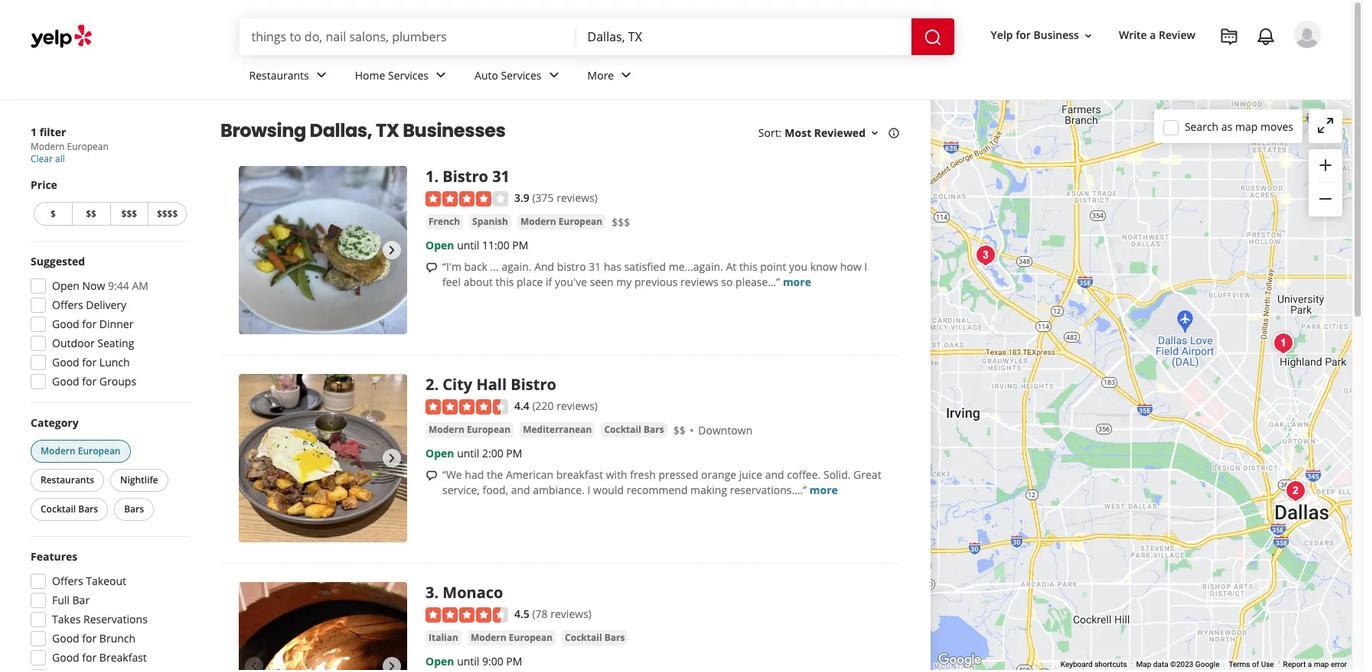 Task type: vqa. For each thing, say whether or not it's contained in the screenshot.
the & in the Ice Cream & Frozen Yogurt
no



Task type: locate. For each thing, give the bounding box(es) containing it.
. for 2
[[434, 374, 439, 395]]

modern european inside category group
[[41, 445, 121, 458]]

0 vertical spatial more link
[[783, 275, 811, 290]]

0 horizontal spatial restaurants
[[41, 474, 94, 487]]

1 for 1 . bistro 31
[[426, 166, 434, 187]]

1 vertical spatial slideshow element
[[239, 374, 407, 543]]

european
[[67, 140, 109, 153], [559, 215, 602, 228], [467, 424, 511, 437], [78, 445, 121, 458], [509, 632, 553, 645]]

most reviewed
[[785, 126, 866, 140]]

1 services from the left
[[388, 68, 429, 82]]

cocktail bars down restaurants "button"
[[41, 503, 98, 516]]

2 previous image from the top
[[245, 657, 263, 670]]

0 vertical spatial 31
[[492, 166, 510, 187]]

european up the 2:00 at the left bottom of page
[[467, 424, 511, 437]]

24 chevron down v2 image inside home services link
[[432, 66, 450, 84]]

2 horizontal spatial 24 chevron down v2 image
[[617, 66, 635, 84]]

none field up business categories element
[[587, 28, 899, 45]]

american
[[506, 468, 553, 482]]

search as map moves
[[1185, 119, 1293, 134]]

for down outdoor seating
[[82, 355, 97, 370]]

0 horizontal spatial a
[[1150, 28, 1156, 42]]

none field up home services link
[[251, 28, 563, 45]]

offers up full bar
[[52, 574, 83, 589]]

0 vertical spatial cocktail
[[604, 424, 641, 437]]

cocktail bars button
[[601, 423, 667, 438], [31, 498, 108, 521], [562, 631, 628, 646]]

$$ left $$$ 'button' at left
[[86, 207, 96, 220]]

modern european up restaurants "button"
[[41, 445, 121, 458]]

modern for modern european link to the top
[[520, 215, 556, 228]]

monaco image
[[970, 240, 1001, 271]]

0 vertical spatial pm
[[512, 238, 528, 253]]

1 vertical spatial pm
[[506, 447, 522, 461]]

cocktail for modern european
[[604, 424, 641, 437]]

1 horizontal spatial 1
[[426, 166, 434, 187]]

2 vertical spatial cocktail
[[565, 632, 602, 645]]

previous image for until 9:00 pm
[[245, 657, 263, 670]]

good up outdoor
[[52, 317, 79, 331]]

restaurants
[[249, 68, 309, 82], [41, 474, 94, 487]]

terms of use
[[1229, 661, 1274, 669]]

breakfast
[[556, 468, 603, 482]]

1 none field from the left
[[251, 28, 563, 45]]

cocktail bars button for modern european
[[601, 423, 667, 438]]

modern down (375
[[520, 215, 556, 228]]

1
[[31, 125, 37, 139], [426, 166, 434, 187]]

2 vertical spatial next image
[[383, 657, 401, 670]]

2 vertical spatial slideshow element
[[239, 582, 407, 670]]

most reviewed button
[[785, 126, 881, 140]]

31 up "seen"
[[589, 260, 601, 274]]

0 vertical spatial $$
[[86, 207, 96, 220]]

0 horizontal spatial none field
[[251, 28, 563, 45]]

clear all link
[[31, 152, 65, 165]]

16 chevron down v2 image
[[869, 127, 881, 139]]

modern down filter
[[31, 140, 65, 153]]

cocktail bars button up fresh
[[601, 423, 667, 438]]

service,
[[442, 483, 480, 498]]

cocktail bars up fresh
[[604, 424, 664, 437]]

a
[[1150, 28, 1156, 42], [1308, 661, 1312, 669]]

2 vertical spatial cocktail bars
[[565, 632, 625, 645]]

$$$ up 'has'
[[612, 215, 630, 230]]

solid.
[[823, 468, 851, 482]]

0 horizontal spatial 1
[[31, 125, 37, 139]]

1 until from the top
[[457, 238, 479, 253]]

more down "you"
[[783, 275, 811, 290]]

cocktail bars link down 4.5 (78 reviews)
[[562, 631, 628, 646]]

None search field
[[239, 18, 957, 55]]

1 . bistro 31
[[426, 166, 510, 187]]

. left monaco
[[434, 582, 439, 603]]

1 vertical spatial restaurants
[[41, 474, 94, 487]]

24 chevron down v2 image left home
[[312, 66, 330, 84]]

making
[[690, 483, 727, 498]]

reviews) up the mediterranean
[[557, 399, 598, 413]]

2 vertical spatial cocktail bars button
[[562, 631, 628, 646]]

2 slideshow element from the top
[[239, 374, 407, 543]]

0 vertical spatial .
[[434, 166, 439, 187]]

1 . from the top
[[434, 166, 439, 187]]

with
[[606, 468, 627, 482]]

restaurants down the category
[[41, 474, 94, 487]]

for for groups
[[82, 374, 97, 389]]

this
[[739, 260, 757, 274], [496, 275, 514, 290]]

bars button
[[114, 498, 154, 521]]

lunch
[[99, 355, 130, 370]]

european down 3.9 (375 reviews)
[[559, 215, 602, 228]]

24 chevron down v2 image for restaurants
[[312, 66, 330, 84]]

open down suggested
[[52, 279, 80, 293]]

1 vertical spatial and
[[511, 483, 530, 498]]

for
[[1016, 28, 1031, 42], [82, 317, 97, 331], [82, 355, 97, 370], [82, 374, 97, 389], [82, 631, 97, 646], [82, 651, 97, 665]]

more for bistro 31
[[783, 275, 811, 290]]

2 next image from the top
[[383, 449, 401, 468]]

0 vertical spatial offers
[[52, 298, 83, 312]]

until
[[457, 238, 479, 253], [457, 447, 479, 461], [457, 655, 479, 669]]

modern european down 3.9 (375 reviews)
[[520, 215, 602, 228]]

map
[[1136, 661, 1151, 669]]

feel
[[442, 275, 461, 290]]

services left 24 chevron down v2 icon
[[501, 68, 542, 82]]

modern european down 4.4 star rating image at the bottom
[[429, 424, 511, 437]]

1 vertical spatial 31
[[589, 260, 601, 274]]

0 vertical spatial i
[[864, 260, 867, 274]]

modern for middle modern european link
[[429, 424, 464, 437]]

1 horizontal spatial 24 chevron down v2 image
[[432, 66, 450, 84]]

breakfast
[[99, 651, 147, 665]]

modern up 9:00
[[471, 632, 506, 645]]

full
[[52, 593, 70, 608]]

services for auto services
[[501, 68, 542, 82]]

would
[[593, 483, 624, 498]]

slideshow element
[[239, 166, 407, 334], [239, 374, 407, 543], [239, 582, 407, 670]]

for right yelp
[[1016, 28, 1031, 42]]

google image
[[934, 651, 985, 670]]

the
[[487, 468, 503, 482]]

auto services
[[475, 68, 542, 82]]

2 until from the top
[[457, 447, 479, 461]]

for for dinner
[[82, 317, 97, 331]]

nightlife button
[[110, 469, 168, 492]]

and up the reservations.…"
[[765, 468, 784, 482]]

Near text field
[[587, 28, 899, 45]]

2 good from the top
[[52, 355, 79, 370]]

1 vertical spatial a
[[1308, 661, 1312, 669]]

0 vertical spatial this
[[739, 260, 757, 274]]

modern down 4.4 star rating image at the bottom
[[429, 424, 464, 437]]

modern european link down 4.4 star rating image at the bottom
[[426, 423, 514, 438]]

1 horizontal spatial i
[[864, 260, 867, 274]]

modern european link down 4.5
[[468, 631, 556, 646]]

0 horizontal spatial 24 chevron down v2 image
[[312, 66, 330, 84]]

31 up 3.9 star rating image
[[492, 166, 510, 187]]

search image
[[923, 28, 942, 46]]

yelp for business button
[[985, 22, 1101, 49]]

bistro up 3.9 star rating image
[[443, 166, 488, 187]]

more
[[783, 275, 811, 290], [810, 483, 838, 498]]

0 horizontal spatial services
[[388, 68, 429, 82]]

11:00
[[482, 238, 510, 253]]

0 vertical spatial map
[[1235, 119, 1258, 134]]

. up 3.9 star rating image
[[434, 166, 439, 187]]

31 inside "i'm back ... again. and bistro 31 has satisfied me...again. at this point you know how i feel about this place if you've seen my previous reviews so please…"
[[589, 260, 601, 274]]

24 chevron down v2 image right more on the left of page
[[617, 66, 635, 84]]

good down outdoor
[[52, 355, 79, 370]]

monaco link
[[443, 582, 503, 603]]

0 vertical spatial cocktail bars button
[[601, 423, 667, 438]]

and down american
[[511, 483, 530, 498]]

1 vertical spatial cocktail bars link
[[562, 631, 628, 646]]

french
[[429, 215, 460, 228]]

offers up good for dinner
[[52, 298, 83, 312]]

cocktail bars
[[604, 424, 664, 437], [41, 503, 98, 516], [565, 632, 625, 645]]

$$ up pressed
[[673, 424, 686, 438]]

pm right 9:00
[[506, 655, 522, 669]]

"we had the american breakfast with fresh pressed orange juice and coffee. solid. great service, food, and ambiance. i would recommend making reservations.…"
[[442, 468, 881, 498]]

2 . from the top
[[434, 374, 439, 395]]

5 good from the top
[[52, 651, 79, 665]]

0 horizontal spatial $$
[[86, 207, 96, 220]]

1 vertical spatial map
[[1314, 661, 1329, 669]]

pm right the 2:00 at the left bottom of page
[[506, 447, 522, 461]]

$$$ inside 'button'
[[121, 207, 137, 220]]

4 good from the top
[[52, 631, 79, 646]]

1 horizontal spatial cocktail
[[565, 632, 602, 645]]

data
[[1153, 661, 1168, 669]]

24 chevron down v2 image inside restaurants link
[[312, 66, 330, 84]]

slideshow element for 1
[[239, 166, 407, 334]]

1 vertical spatial bistro
[[511, 374, 556, 395]]

.
[[434, 166, 439, 187], [434, 374, 439, 395], [434, 582, 439, 603]]

good down good for brunch
[[52, 651, 79, 665]]

1 left filter
[[31, 125, 37, 139]]

modern european button
[[517, 215, 605, 230], [426, 423, 514, 438], [31, 440, 130, 463], [468, 631, 556, 646]]

3 until from the top
[[457, 655, 479, 669]]

modern european
[[520, 215, 602, 228], [429, 424, 511, 437], [41, 445, 121, 458], [471, 632, 553, 645]]

0 horizontal spatial i
[[587, 483, 590, 498]]

cocktail down 4.5 (78 reviews)
[[565, 632, 602, 645]]

0 vertical spatial cocktail bars
[[604, 424, 664, 437]]

(375
[[532, 191, 554, 205]]

"i'm
[[442, 260, 461, 274]]

a right the write
[[1150, 28, 1156, 42]]

0 horizontal spatial this
[[496, 275, 514, 290]]

terms
[[1229, 661, 1250, 669]]

european right all
[[67, 140, 109, 153]]

reviews) for 31
[[557, 191, 598, 205]]

yelp for business
[[991, 28, 1079, 42]]

2 none field from the left
[[587, 28, 899, 45]]

i right how
[[864, 260, 867, 274]]

restaurants up browsing
[[249, 68, 309, 82]]

map right as
[[1235, 119, 1258, 134]]

good for groups
[[52, 374, 136, 389]]

2 vertical spatial .
[[434, 582, 439, 603]]

0 vertical spatial previous image
[[245, 241, 263, 259]]

$$
[[86, 207, 96, 220], [673, 424, 686, 438]]

terms of use link
[[1229, 661, 1274, 669]]

write a review
[[1119, 28, 1195, 42]]

0 horizontal spatial cocktail
[[41, 503, 76, 516]]

italian link
[[426, 631, 461, 646]]

good down the good for lunch
[[52, 374, 79, 389]]

Find text field
[[251, 28, 563, 45]]

24 chevron down v2 image for home services
[[432, 66, 450, 84]]

none field find
[[251, 28, 563, 45]]

0 vertical spatial until
[[457, 238, 479, 253]]

offers for offers delivery
[[52, 298, 83, 312]]

more for city hall bistro
[[810, 483, 838, 498]]

map region
[[780, 0, 1363, 670]]

2 offers from the top
[[52, 574, 83, 589]]

mediterranean
[[523, 424, 592, 437]]

...
[[490, 260, 499, 274]]

1 24 chevron down v2 image from the left
[[312, 66, 330, 84]]

3 . from the top
[[434, 582, 439, 603]]

until up back
[[457, 238, 479, 253]]

. for 3
[[434, 582, 439, 603]]

modern european down 4.5
[[471, 632, 553, 645]]

pm up again.
[[512, 238, 528, 253]]

error
[[1331, 661, 1347, 669]]

1 horizontal spatial restaurants
[[249, 68, 309, 82]]

nightlife
[[120, 474, 158, 487]]

hall
[[476, 374, 507, 395]]

expand map image
[[1316, 116, 1335, 135]]

services right home
[[388, 68, 429, 82]]

modern european link down 3.9 (375 reviews)
[[517, 215, 605, 230]]

all
[[55, 152, 65, 165]]

None field
[[251, 28, 563, 45], [587, 28, 899, 45]]

0 horizontal spatial $$$
[[121, 207, 137, 220]]

european up restaurants "button"
[[78, 445, 121, 458]]

so
[[721, 275, 733, 290]]

user actions element
[[979, 19, 1342, 113]]

open for 2
[[426, 447, 454, 461]]

for down the good for lunch
[[82, 374, 97, 389]]

map left error
[[1314, 661, 1329, 669]]

has
[[604, 260, 622, 274]]

1 offers from the top
[[52, 298, 83, 312]]

2 services from the left
[[501, 68, 542, 82]]

24 chevron down v2 image left auto
[[432, 66, 450, 84]]

more down solid. at bottom right
[[810, 483, 838, 498]]

0 vertical spatial restaurants
[[249, 68, 309, 82]]

browsing dallas, tx businesses
[[220, 118, 506, 143]]

1 horizontal spatial map
[[1314, 661, 1329, 669]]

31
[[492, 166, 510, 187], [589, 260, 601, 274]]

until up had
[[457, 447, 479, 461]]

1 horizontal spatial 31
[[589, 260, 601, 274]]

auto services link
[[462, 55, 575, 99]]

(78
[[532, 607, 548, 621]]

more
[[587, 68, 614, 82]]

for for business
[[1016, 28, 1031, 42]]

cocktail bars down 4.5 (78 reviews)
[[565, 632, 625, 645]]

more link down solid. at bottom right
[[810, 483, 838, 498]]

write a review link
[[1113, 22, 1202, 49]]

3 24 chevron down v2 image from the left
[[617, 66, 635, 84]]

restaurants inside "button"
[[41, 474, 94, 487]]

0 vertical spatial cocktail bars link
[[601, 423, 667, 438]]

. left city
[[434, 374, 439, 395]]

1 inside 1 filter modern european clear all
[[31, 125, 37, 139]]

modern european for modern european button underneath 4.5
[[471, 632, 553, 645]]

for inside button
[[1016, 28, 1031, 42]]

1 vertical spatial 1
[[426, 166, 434, 187]]

next image
[[383, 241, 401, 259], [383, 449, 401, 468], [383, 657, 401, 670]]

for up good for breakfast
[[82, 631, 97, 646]]

good
[[52, 317, 79, 331], [52, 355, 79, 370], [52, 374, 79, 389], [52, 631, 79, 646], [52, 651, 79, 665]]

i down breakfast
[[587, 483, 590, 498]]

0 vertical spatial bistro
[[443, 166, 488, 187]]

0 vertical spatial modern european link
[[517, 215, 605, 230]]

a right report
[[1308, 661, 1312, 669]]

open down french 'link'
[[426, 238, 454, 253]]

0 vertical spatial next image
[[383, 241, 401, 259]]

for down good for brunch
[[82, 651, 97, 665]]

good for good for brunch
[[52, 631, 79, 646]]

1 previous image from the top
[[245, 241, 263, 259]]

1 good from the top
[[52, 317, 79, 331]]

previous image
[[245, 241, 263, 259], [245, 657, 263, 670]]

open until 11:00 pm
[[426, 238, 528, 253]]

0 vertical spatial and
[[765, 468, 784, 482]]

city hall bistro image
[[1280, 476, 1311, 506]]

1 vertical spatial reviews)
[[557, 399, 598, 413]]

for for breakfast
[[82, 651, 97, 665]]

ambiance.
[[533, 483, 585, 498]]

1 vertical spatial cocktail bars
[[41, 503, 98, 516]]

1 vertical spatial cocktail
[[41, 503, 76, 516]]

2 vertical spatial until
[[457, 655, 479, 669]]

$$$ left $$$$ at the top
[[121, 207, 137, 220]]

1 vertical spatial previous image
[[245, 657, 263, 670]]

outdoor seating
[[52, 336, 134, 351]]

0 vertical spatial 1
[[31, 125, 37, 139]]

group
[[1309, 149, 1342, 217], [26, 254, 190, 394], [26, 550, 190, 670]]

keyboard shortcuts button
[[1061, 660, 1127, 670]]

1 slideshow element from the top
[[239, 166, 407, 334]]

for for lunch
[[82, 355, 97, 370]]

2 horizontal spatial cocktail
[[604, 424, 641, 437]]

takeout
[[86, 574, 126, 589]]

1 for 1 filter modern european clear all
[[31, 125, 37, 139]]

reviews) right "(78"
[[550, 607, 592, 621]]

good for breakfast
[[52, 651, 147, 665]]

good for good for lunch
[[52, 355, 79, 370]]

bar
[[72, 593, 90, 608]]

bistro
[[557, 260, 586, 274]]

3 slideshow element from the top
[[239, 582, 407, 670]]

0 horizontal spatial map
[[1235, 119, 1258, 134]]

1 vertical spatial .
[[434, 374, 439, 395]]

1 vertical spatial more
[[810, 483, 838, 498]]

0 horizontal spatial 31
[[492, 166, 510, 187]]

cocktail bars button down restaurants "button"
[[31, 498, 108, 521]]

1 horizontal spatial a
[[1308, 661, 1312, 669]]

cocktail up the with
[[604, 424, 641, 437]]

category group
[[28, 416, 190, 524]]

open
[[426, 238, 454, 253], [52, 279, 80, 293], [426, 447, 454, 461], [426, 655, 454, 669]]

1 horizontal spatial none field
[[587, 28, 899, 45]]

restaurants inside business categories element
[[249, 68, 309, 82]]

cocktail bars link up fresh
[[601, 423, 667, 438]]

this right at
[[739, 260, 757, 274]]

2 vertical spatial group
[[26, 550, 190, 670]]

report
[[1283, 661, 1306, 669]]

1 up 3.9 star rating image
[[426, 166, 434, 187]]

cocktail down restaurants "button"
[[41, 503, 76, 516]]

1 vertical spatial more link
[[810, 483, 838, 498]]

1 vertical spatial group
[[26, 254, 190, 394]]

1 vertical spatial offers
[[52, 574, 83, 589]]

1 vertical spatial next image
[[383, 449, 401, 468]]

1 vertical spatial until
[[457, 447, 479, 461]]

this down ... at top
[[496, 275, 514, 290]]

1 horizontal spatial bistro
[[511, 374, 556, 395]]

brad k. image
[[1293, 21, 1321, 48]]

24 chevron down v2 image inside more link
[[617, 66, 635, 84]]

spanish link
[[469, 215, 511, 230]]

european down 4.5
[[509, 632, 553, 645]]

dallas,
[[310, 118, 372, 143]]

bars inside button
[[124, 503, 144, 516]]

cocktail bars button down 4.5 (78 reviews)
[[562, 631, 628, 646]]

1 next image from the top
[[383, 241, 401, 259]]

2 . city hall bistro
[[426, 374, 556, 395]]

open up 16 speech v2 icon at the left of the page
[[426, 447, 454, 461]]

3 good from the top
[[52, 374, 79, 389]]

for down offers delivery
[[82, 317, 97, 331]]

1 vertical spatial i
[[587, 483, 590, 498]]

until left 9:00
[[457, 655, 479, 669]]

1 vertical spatial $$
[[673, 424, 686, 438]]

open for 1
[[426, 238, 454, 253]]

1 horizontal spatial services
[[501, 68, 542, 82]]

bistro up the (220
[[511, 374, 556, 395]]

zoom in image
[[1316, 156, 1335, 174]]

reviews) right (375
[[557, 191, 598, 205]]

more link down "you"
[[783, 275, 811, 290]]

4.5 star rating image
[[426, 608, 508, 623]]

modern european button down 4.4 star rating image at the bottom
[[426, 423, 514, 438]]

24 chevron down v2 image
[[312, 66, 330, 84], [432, 66, 450, 84], [617, 66, 635, 84]]

map for moves
[[1235, 119, 1258, 134]]

cocktail for italian
[[565, 632, 602, 645]]

2 24 chevron down v2 image from the left
[[432, 66, 450, 84]]

again.
[[502, 260, 532, 274]]

0 vertical spatial reviews)
[[557, 191, 598, 205]]

open down italian button
[[426, 655, 454, 669]]

modern down the category
[[41, 445, 75, 458]]

next image for 2 . city hall bistro
[[383, 449, 401, 468]]

0 vertical spatial slideshow element
[[239, 166, 407, 334]]

0 vertical spatial a
[[1150, 28, 1156, 42]]

16 info v2 image
[[888, 127, 900, 139]]

of
[[1252, 661, 1259, 669]]

0 vertical spatial more
[[783, 275, 811, 290]]

modern european button down 4.5
[[468, 631, 556, 646]]

projects image
[[1220, 28, 1238, 46]]

food,
[[482, 483, 508, 498]]

good down takes at the left bottom
[[52, 631, 79, 646]]



Task type: describe. For each thing, give the bounding box(es) containing it.
takes
[[52, 612, 81, 627]]

moves
[[1260, 119, 1293, 134]]

2 vertical spatial reviews)
[[550, 607, 592, 621]]

4.5
[[514, 607, 530, 621]]

4.4 (220 reviews)
[[514, 399, 598, 413]]

delivery
[[86, 298, 126, 312]]

good for good for groups
[[52, 374, 79, 389]]

outdoor
[[52, 336, 95, 351]]

know
[[810, 260, 837, 274]]

european for bottommost modern european link
[[509, 632, 553, 645]]

downtown
[[698, 424, 753, 438]]

you've
[[555, 275, 587, 290]]

none field near
[[587, 28, 899, 45]]

modern inside 1 filter modern european clear all
[[31, 140, 65, 153]]

cocktail bars for italian
[[565, 632, 625, 645]]

am
[[132, 279, 148, 293]]

seen
[[590, 275, 614, 290]]

1 horizontal spatial $$$
[[612, 215, 630, 230]]

modern european for modern european button on top of restaurants "button"
[[41, 445, 121, 458]]

restaurants for restaurants link
[[249, 68, 309, 82]]

0 vertical spatial group
[[1309, 149, 1342, 217]]

16 speech v2 image
[[426, 470, 438, 482]]

city hall bistro image
[[239, 374, 407, 543]]

until for hall
[[457, 447, 479, 461]]

. for 1
[[434, 166, 439, 187]]

monaco image
[[239, 582, 407, 670]]

restaurants button
[[31, 469, 104, 492]]

european inside 1 filter modern european clear all
[[67, 140, 109, 153]]

home
[[355, 68, 385, 82]]

businesses
[[403, 118, 506, 143]]

bistro 31 image
[[1268, 328, 1299, 359]]

modern european for modern european button under 4.4 star rating image at the bottom
[[429, 424, 511, 437]]

please…"
[[736, 275, 780, 290]]

review
[[1159, 28, 1195, 42]]

offers for offers takeout
[[52, 574, 83, 589]]

good for brunch
[[52, 631, 136, 646]]

great
[[853, 468, 881, 482]]

good for lunch
[[52, 355, 130, 370]]

cocktail bars button for italian
[[562, 631, 628, 646]]

seating
[[97, 336, 134, 351]]

offers delivery
[[52, 298, 126, 312]]

more link for city hall bistro
[[810, 483, 838, 498]]

$
[[50, 207, 56, 220]]

3.9 (375 reviews)
[[514, 191, 598, 205]]

cocktail bars inside category group
[[41, 503, 98, 516]]

filter
[[40, 125, 66, 139]]

map data ©2023 google
[[1136, 661, 1220, 669]]

notifications image
[[1257, 28, 1275, 46]]

previous image
[[245, 449, 263, 468]]

city
[[443, 374, 472, 395]]

open until 9:00 pm
[[426, 655, 522, 669]]

group containing features
[[26, 550, 190, 670]]

a for write
[[1150, 28, 1156, 42]]

cocktail bars for modern european
[[604, 424, 664, 437]]

you
[[789, 260, 808, 274]]

suggested
[[31, 254, 85, 269]]

european for modern european link to the top
[[559, 215, 602, 228]]

0 horizontal spatial and
[[511, 483, 530, 498]]

1 vertical spatial cocktail bars button
[[31, 498, 108, 521]]

most
[[785, 126, 811, 140]]

if
[[546, 275, 552, 290]]

features
[[31, 550, 78, 564]]

$$$$
[[157, 207, 178, 220]]

services for home services
[[388, 68, 429, 82]]

0 horizontal spatial bistro
[[443, 166, 488, 187]]

report a map error link
[[1283, 661, 1347, 669]]

city hall bistro link
[[443, 374, 556, 395]]

24 chevron down v2 image
[[545, 66, 563, 84]]

bistro 31 image
[[239, 166, 407, 334]]

24 chevron down v2 image for more
[[617, 66, 635, 84]]

price group
[[31, 178, 190, 229]]

4.5 (78 reviews)
[[514, 607, 592, 621]]

bistro 31 link
[[443, 166, 510, 187]]

"i'm back ... again. and bistro 31 has satisfied me...again. at this point you know how i feel about this place if you've seen my previous reviews so please…"
[[442, 260, 867, 290]]

$$ inside button
[[86, 207, 96, 220]]

italian button
[[426, 631, 461, 646]]

slideshow element for 2
[[239, 374, 407, 543]]

a for report
[[1308, 661, 1312, 669]]

modern european for modern european button below 3.9 (375 reviews)
[[520, 215, 602, 228]]

i inside "i'm back ... again. and bistro 31 has satisfied me...again. at this point you know how i feel about this place if you've seen my previous reviews so please…"
[[864, 260, 867, 274]]

had
[[465, 468, 484, 482]]

©2023
[[1170, 661, 1193, 669]]

pm for 31
[[512, 238, 528, 253]]

1 horizontal spatial $$
[[673, 424, 686, 438]]

sort:
[[758, 126, 782, 140]]

now
[[82, 279, 105, 293]]

modern european button up restaurants "button"
[[31, 440, 130, 463]]

cocktail bars link for mediterranean
[[601, 423, 667, 438]]

search
[[1185, 119, 1219, 134]]

map for error
[[1314, 661, 1329, 669]]

how
[[840, 260, 862, 274]]

full bar
[[52, 593, 90, 608]]

1 vertical spatial modern european link
[[426, 423, 514, 438]]

good for good for breakfast
[[52, 651, 79, 665]]

restaurants for restaurants "button"
[[41, 474, 94, 487]]

group containing suggested
[[26, 254, 190, 394]]

spanish button
[[469, 215, 511, 230]]

category
[[31, 416, 79, 430]]

modern for bottommost modern european link
[[471, 632, 506, 645]]

coffee.
[[787, 468, 821, 482]]

reviews
[[680, 275, 718, 290]]

as
[[1221, 119, 1232, 134]]

business
[[1034, 28, 1079, 42]]

at
[[726, 260, 736, 274]]

dinner
[[99, 317, 133, 331]]

1 horizontal spatial and
[[765, 468, 784, 482]]

browsing
[[220, 118, 306, 143]]

shortcuts
[[1095, 661, 1127, 669]]

previous
[[634, 275, 678, 290]]

16 chevron down v2 image
[[1082, 30, 1094, 42]]

me...again.
[[669, 260, 723, 274]]

until for 31
[[457, 238, 479, 253]]

my
[[616, 275, 632, 290]]

previous image for "i'm back ... again. and bistro 31 has satisfied me...again. at this point you know how i feel about this place if you've seen my previous reviews so please…"
[[245, 241, 263, 259]]

orange
[[701, 468, 736, 482]]

and
[[534, 260, 554, 274]]

more link
[[575, 55, 648, 99]]

for for brunch
[[82, 631, 97, 646]]

zoom out image
[[1316, 190, 1335, 208]]

modern inside category group
[[41, 445, 75, 458]]

next image for 1 . bistro 31
[[383, 241, 401, 259]]

3 next image from the top
[[383, 657, 401, 670]]

3.9
[[514, 191, 530, 205]]

modern european button down 3.9 (375 reviews)
[[517, 215, 605, 230]]

mediterranean link
[[520, 423, 595, 438]]

tx
[[376, 118, 399, 143]]

open for 3
[[426, 655, 454, 669]]

place
[[517, 275, 543, 290]]

cocktail bars link for modern european
[[562, 631, 628, 646]]

1 vertical spatial this
[[496, 275, 514, 290]]

reservations
[[83, 612, 148, 627]]

2:00
[[482, 447, 503, 461]]

reservations.…"
[[730, 483, 807, 498]]

more link for bistro 31
[[783, 275, 811, 290]]

i inside "we had the american breakfast with fresh pressed orange juice and coffee. solid. great service, food, and ambiance. i would recommend making reservations.…"
[[587, 483, 590, 498]]

2
[[426, 374, 434, 395]]

9:44
[[108, 279, 129, 293]]

pm for hall
[[506, 447, 522, 461]]

16 speech v2 image
[[426, 262, 438, 274]]

good for good for dinner
[[52, 317, 79, 331]]

european for middle modern european link
[[467, 424, 511, 437]]

european inside category group
[[78, 445, 121, 458]]

3.9 star rating image
[[426, 192, 508, 207]]

report a map error
[[1283, 661, 1347, 669]]

4.4 star rating image
[[426, 400, 508, 415]]

recommend
[[627, 483, 688, 498]]

reviews) for hall
[[557, 399, 598, 413]]

back
[[464, 260, 487, 274]]

2 vertical spatial modern european link
[[468, 631, 556, 646]]

1 filter modern european clear all
[[31, 125, 109, 165]]

business categories element
[[237, 55, 1321, 99]]

2 vertical spatial pm
[[506, 655, 522, 669]]

about
[[464, 275, 493, 290]]

spanish
[[472, 215, 508, 228]]

1 horizontal spatial this
[[739, 260, 757, 274]]

write
[[1119, 28, 1147, 42]]

cocktail inside category group
[[41, 503, 76, 516]]

mediterranean button
[[520, 423, 595, 438]]



